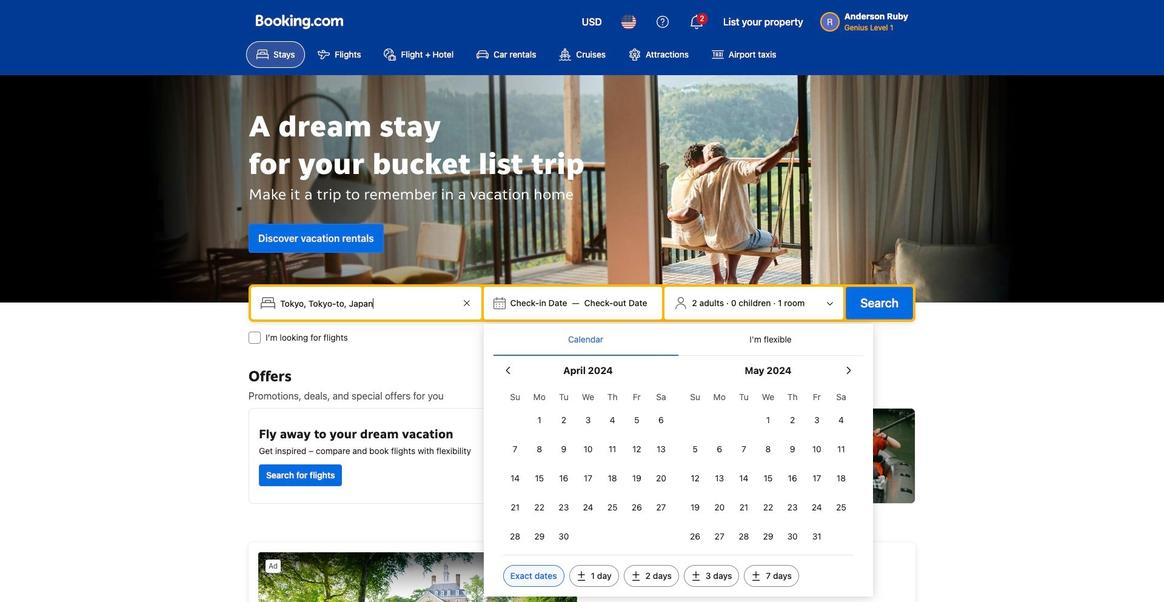 Task type: locate. For each thing, give the bounding box(es) containing it.
15 April 2024 checkbox
[[528, 465, 552, 492]]

Where are you going? field
[[275, 292, 460, 314]]

21 May 2024 checkbox
[[732, 495, 757, 521]]

12 May 2024 checkbox
[[684, 465, 708, 492]]

2 May 2024 checkbox
[[781, 407, 805, 434]]

2 April 2024 checkbox
[[552, 407, 576, 434]]

24 April 2024 checkbox
[[576, 495, 601, 521]]

grid
[[503, 385, 674, 550], [684, 385, 854, 550]]

14 May 2024 checkbox
[[732, 465, 757, 492]]

9 April 2024 checkbox
[[552, 436, 576, 463]]

4 May 2024 checkbox
[[830, 407, 854, 434]]

18 April 2024 checkbox
[[601, 465, 625, 492]]

14 April 2024 checkbox
[[503, 465, 528, 492]]

main content
[[244, 367, 921, 603]]

7 May 2024 checkbox
[[732, 436, 757, 463]]

26 May 2024 checkbox
[[684, 524, 708, 550]]

30 April 2024 checkbox
[[552, 524, 576, 550]]

0 horizontal spatial grid
[[503, 385, 674, 550]]

10 April 2024 checkbox
[[576, 436, 601, 463]]

6 April 2024 checkbox
[[649, 407, 674, 434]]

1 May 2024 checkbox
[[757, 407, 781, 434]]

8 May 2024 checkbox
[[757, 436, 781, 463]]

29 April 2024 checkbox
[[528, 524, 552, 550]]

16 May 2024 checkbox
[[781, 465, 805, 492]]

advertisement element
[[249, 543, 916, 603]]

tab list
[[494, 324, 864, 357]]

your account menu anderson ruby genius level 1 element
[[821, 5, 914, 33]]

13 May 2024 checkbox
[[708, 465, 732, 492]]

24 May 2024 checkbox
[[805, 495, 830, 521]]

17 April 2024 checkbox
[[576, 465, 601, 492]]

booking.com image
[[256, 15, 343, 29]]

1 horizontal spatial grid
[[684, 385, 854, 550]]

1 April 2024 checkbox
[[528, 407, 552, 434]]



Task type: vqa. For each thing, say whether or not it's contained in the screenshot.
bottommost Texel
no



Task type: describe. For each thing, give the bounding box(es) containing it.
18 May 2024 checkbox
[[830, 465, 854, 492]]

29 May 2024 checkbox
[[757, 524, 781, 550]]

16 April 2024 checkbox
[[552, 465, 576, 492]]

23 April 2024 checkbox
[[552, 495, 576, 521]]

25 April 2024 checkbox
[[601, 495, 625, 521]]

20 May 2024 checkbox
[[708, 495, 732, 521]]

5 April 2024 checkbox
[[625, 407, 649, 434]]

21 April 2024 checkbox
[[503, 495, 528, 521]]

22 April 2024 checkbox
[[528, 495, 552, 521]]

5 May 2024 checkbox
[[684, 436, 708, 463]]

11 May 2024 checkbox
[[830, 436, 854, 463]]

27 April 2024 checkbox
[[649, 495, 674, 521]]

11 April 2024 checkbox
[[601, 436, 625, 463]]

13 April 2024 checkbox
[[649, 436, 674, 463]]

12 April 2024 checkbox
[[625, 436, 649, 463]]

1 grid from the left
[[503, 385, 674, 550]]

17 May 2024 checkbox
[[805, 465, 830, 492]]

31 May 2024 checkbox
[[805, 524, 830, 550]]

10 May 2024 checkbox
[[805, 436, 830, 463]]

a young girl and woman kayak on a river image
[[588, 409, 916, 504]]

28 May 2024 checkbox
[[732, 524, 757, 550]]

20 April 2024 checkbox
[[649, 465, 674, 492]]

15 May 2024 checkbox
[[757, 465, 781, 492]]

27 May 2024 checkbox
[[708, 524, 732, 550]]

19 May 2024 checkbox
[[684, 495, 708, 521]]

3 May 2024 checkbox
[[805, 407, 830, 434]]

28 April 2024 checkbox
[[503, 524, 528, 550]]

23 May 2024 checkbox
[[781, 495, 805, 521]]

22 May 2024 checkbox
[[757, 495, 781, 521]]

30 May 2024 checkbox
[[781, 524, 805, 550]]

8 April 2024 checkbox
[[528, 436, 552, 463]]

26 April 2024 checkbox
[[625, 495, 649, 521]]

25 May 2024 checkbox
[[830, 495, 854, 521]]

6 May 2024 checkbox
[[708, 436, 732, 463]]

7 April 2024 checkbox
[[503, 436, 528, 463]]

3 April 2024 checkbox
[[576, 407, 601, 434]]

fly away to your dream vacation image
[[492, 419, 567, 494]]

2 grid from the left
[[684, 385, 854, 550]]

19 April 2024 checkbox
[[625, 465, 649, 492]]

9 May 2024 checkbox
[[781, 436, 805, 463]]

4 April 2024 checkbox
[[601, 407, 625, 434]]



